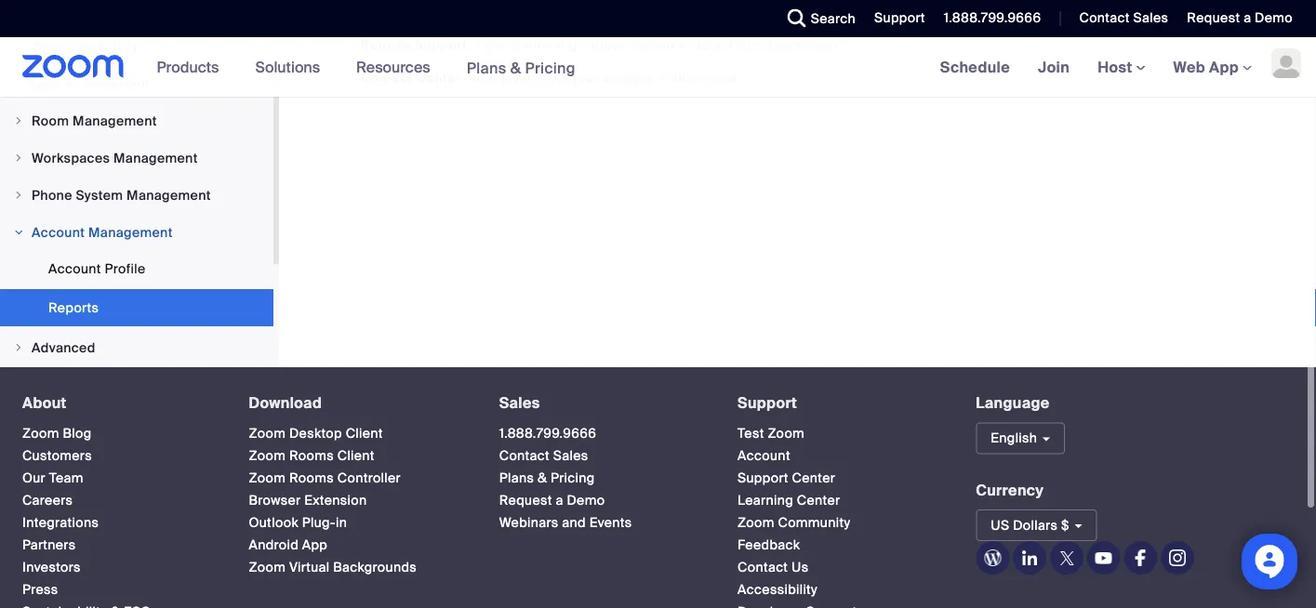 Task type: describe. For each thing, give the bounding box(es) containing it.
a inside 1.888.799.9666 contact sales plans & pricing request a demo webinars and events
[[556, 492, 564, 510]]

0 vertical spatial sales
[[1134, 9, 1169, 27]]

request a demo
[[1188, 9, 1294, 27]]

zoom desktop client link
[[249, 425, 383, 443]]

language
[[977, 394, 1050, 413]]

partners link
[[22, 537, 76, 554]]

advanced menu item
[[0, 330, 274, 366]]

1.888.799.9666 for 1.888.799.9666 contact sales plans & pricing request a demo webinars and events
[[499, 425, 597, 443]]

: for contact center
[[461, 69, 465, 87]]

feedback
[[738, 537, 800, 554]]

banner containing products
[[0, 37, 1317, 98]]

support right host.
[[875, 9, 926, 27]]

phone system management menu item
[[0, 178, 274, 213]]

search
[[811, 10, 856, 27]]

1 rooms from the top
[[289, 448, 334, 465]]

support inside 'test zoom account support center learning center zoom community feedback contact us accessibility'
[[738, 470, 789, 487]]

system
[[76, 187, 123, 204]]

period.
[[796, 36, 841, 53]]

solutions
[[255, 57, 320, 77]]

plans inside 1.888.799.9666 contact sales plans & pricing request a demo webinars and events
[[499, 470, 534, 487]]

press link
[[22, 582, 58, 599]]

0 vertical spatial view
[[477, 2, 507, 20]]

in-
[[508, 36, 525, 53]]

0 vertical spatial :
[[470, 2, 474, 20]]

right image for phone system management
[[13, 190, 24, 201]]

outlook
[[249, 515, 299, 532]]

room management
[[32, 112, 157, 129]]

meeting
[[525, 36, 577, 53]]

remote support : view in-meeting support sessions during a certain period.
[[361, 36, 841, 53]]

account for account profile
[[48, 260, 101, 277]]

customers
[[22, 448, 92, 465]]

1.888.799.9666 link
[[499, 425, 597, 443]]

webinars
[[499, 515, 559, 532]]

profile picture image
[[1272, 48, 1302, 78]]

english button
[[977, 423, 1066, 455]]

$
[[1062, 517, 1070, 534]]

plans inside product information navigation
[[467, 58, 507, 77]]

integrations link
[[22, 515, 99, 532]]

0 vertical spatial client
[[346, 425, 383, 443]]

about link
[[22, 394, 67, 413]]

remote
[[361, 36, 412, 53]]

time
[[670, 69, 699, 87]]

zoom desktop client zoom rooms client zoom rooms controller browser extension outlook plug-in android app zoom virtual backgrounds
[[249, 425, 417, 577]]

request inside 1.888.799.9666 contact sales plans & pricing request a demo webinars and events
[[499, 492, 553, 510]]

our team link
[[22, 470, 84, 487]]

zoom rooms controller link
[[249, 470, 401, 487]]

us
[[792, 559, 809, 577]]

management for room management
[[73, 112, 157, 129]]

customers link
[[22, 448, 92, 465]]

press
[[22, 582, 58, 599]]

a up web app dropdown button
[[1244, 9, 1252, 27]]

account management menu
[[0, 250, 274, 329]]

right image for workspaces management
[[13, 153, 24, 164]]

accessibility link
[[738, 582, 818, 599]]

a right "during"
[[737, 36, 745, 53]]

learning center link
[[738, 492, 841, 510]]

view for in-
[[475, 36, 504, 53]]

support
[[581, 36, 630, 53]]

contact up host
[[1080, 9, 1130, 27]]

management down the workspaces management menu item
[[127, 187, 211, 204]]

web
[[1174, 57, 1206, 77]]

webinars and events link
[[499, 515, 632, 532]]

detailed
[[510, 2, 562, 20]]

careers link
[[22, 492, 73, 510]]

about
[[641, 2, 678, 20]]

2 rooms from the top
[[289, 470, 334, 487]]

in inside zoom desktop client zoom rooms client zoom rooms controller browser extension outlook plug-in android app zoom virtual backgrounds
[[336, 515, 347, 532]]

0 vertical spatial usage
[[772, 2, 811, 20]]

contact inside 'test zoom account support center learning center zoom community feedback contact us accessibility'
[[738, 559, 789, 577]]

demo inside 1.888.799.9666 contact sales plans & pricing request a demo webinars and events
[[567, 492, 605, 510]]

solutions button
[[255, 37, 329, 97]]

backgrounds
[[333, 559, 417, 577]]

management for workspaces management
[[114, 149, 198, 167]]

pricing inside 1.888.799.9666 contact sales plans & pricing request a demo webinars and events
[[551, 470, 595, 487]]

account management menu item
[[0, 215, 274, 250]]

contact down the remote
[[361, 69, 413, 87]]

us
[[991, 517, 1010, 534]]

sales inside 1.888.799.9666 contact sales plans & pricing request a demo webinars and events
[[553, 448, 589, 465]]

: for remote support
[[468, 36, 471, 53]]

us dollars $ button
[[977, 510, 1097, 542]]

english
[[991, 430, 1038, 447]]

android app link
[[249, 537, 328, 554]]

0 vertical spatial in
[[644, 69, 656, 87]]

1 horizontal spatial demo
[[1255, 9, 1294, 27]]

product information navigation
[[143, 37, 590, 98]]

zoom logo image
[[22, 55, 124, 78]]

support link up 'test zoom' link
[[738, 394, 798, 413]]

workspaces management menu item
[[0, 141, 274, 176]]

contact inside 1.888.799.9666 contact sales plans & pricing request a demo webinars and events
[[499, 448, 550, 465]]

desktop
[[289, 425, 342, 443]]

plans & pricing
[[467, 58, 576, 77]]

and
[[562, 515, 586, 532]]

sessions
[[633, 36, 690, 53]]

download
[[249, 394, 322, 413]]

resources
[[356, 57, 431, 77]]

profile
[[105, 260, 146, 277]]

: view detailed information about cloud storage usage by host.
[[470, 2, 864, 20]]

events
[[590, 515, 632, 532]]

& inside 1.888.799.9666 contact sales plans & pricing request a demo webinars and events
[[538, 470, 547, 487]]

account profile
[[48, 260, 146, 277]]

1.888.799.9666 contact sales plans & pricing request a demo webinars and events
[[499, 425, 632, 532]]

center left plans & pricing
[[416, 69, 461, 87]]

join link
[[1025, 37, 1084, 97]]

contact center : view contact center usage in a time range
[[361, 69, 739, 87]]

web app button
[[1174, 57, 1253, 77]]

learning
[[738, 492, 794, 510]]

investors link
[[22, 559, 81, 577]]

test zoom account support center learning center zoom community feedback contact us accessibility
[[738, 425, 851, 599]]

pricing inside product information navigation
[[525, 58, 576, 77]]

advanced
[[32, 339, 96, 356]]

products
[[157, 57, 219, 77]]



Task type: locate. For each thing, give the bounding box(es) containing it.
phone
[[32, 187, 72, 204]]

1 horizontal spatial app
[[1210, 57, 1240, 77]]

1 horizontal spatial 1.888.799.9666
[[944, 9, 1042, 27]]

right image left phone
[[13, 190, 24, 201]]

& down the '1.888.799.9666' link
[[538, 470, 547, 487]]

1 horizontal spatial usage
[[772, 2, 811, 20]]

management for account management
[[88, 224, 173, 241]]

room
[[32, 112, 69, 129]]

0 vertical spatial &
[[511, 58, 521, 77]]

1 vertical spatial pricing
[[551, 470, 595, 487]]

support up resources
[[415, 36, 468, 53]]

range
[[702, 69, 739, 87]]

products button
[[157, 37, 227, 97]]

right image inside the room management menu item
[[13, 115, 24, 127]]

contact down the '1.888.799.9666' link
[[499, 448, 550, 465]]

usage down support
[[602, 69, 641, 87]]

integrations
[[22, 515, 99, 532]]

usage
[[772, 2, 811, 20], [602, 69, 641, 87]]

workspaces management
[[32, 149, 198, 167]]

& down 'in-'
[[511, 58, 521, 77]]

our
[[22, 470, 46, 487]]

android
[[249, 537, 299, 554]]

support link right search
[[861, 0, 930, 37]]

currency
[[977, 481, 1044, 500]]

account management
[[32, 224, 173, 241]]

rooms
[[289, 448, 334, 465], [289, 470, 334, 487]]

: left detailed
[[470, 2, 474, 20]]

1.888.799.9666 button
[[930, 0, 1046, 37], [944, 9, 1042, 27]]

demo
[[1255, 9, 1294, 27], [567, 492, 605, 510]]

1.888.799.9666 for 1.888.799.9666
[[944, 9, 1042, 27]]

sales up the '1.888.799.9666' link
[[499, 394, 540, 413]]

join
[[1039, 57, 1070, 77]]

0 horizontal spatial app
[[302, 537, 328, 554]]

0 horizontal spatial sales
[[499, 394, 540, 413]]

1 vertical spatial plans
[[499, 470, 534, 487]]

0 vertical spatial plans
[[467, 58, 507, 77]]

1 horizontal spatial sales
[[553, 448, 589, 465]]

plug-
[[302, 515, 336, 532]]

1 vertical spatial sales
[[499, 394, 540, 413]]

account down phone
[[32, 224, 85, 241]]

feedback button
[[738, 537, 800, 554]]

schedule
[[941, 57, 1011, 77]]

a left time
[[659, 69, 667, 87]]

in left time
[[644, 69, 656, 87]]

0 vertical spatial rooms
[[289, 448, 334, 465]]

:
[[470, 2, 474, 20], [468, 36, 471, 53], [461, 69, 465, 87]]

1 vertical spatial client
[[338, 448, 375, 465]]

test
[[738, 425, 765, 443]]

sales up host dropdown button at the right top
[[1134, 9, 1169, 27]]

0 horizontal spatial request
[[499, 492, 553, 510]]

demo up profile picture
[[1255, 9, 1294, 27]]

1 right image from the top
[[13, 115, 24, 127]]

app right "web"
[[1210, 57, 1240, 77]]

account inside 'test zoom account support center learning center zoom community feedback contact us accessibility'
[[738, 448, 791, 465]]

extension
[[304, 492, 367, 510]]

zoom inside the zoom blog customers our team careers integrations partners investors press
[[22, 425, 59, 443]]

cloud
[[681, 2, 717, 20]]

client
[[346, 425, 383, 443], [338, 448, 375, 465]]

0 vertical spatial demo
[[1255, 9, 1294, 27]]

right image left "workspaces"
[[13, 153, 24, 164]]

in down extension
[[336, 515, 347, 532]]

: left 'in-'
[[468, 36, 471, 53]]

contact down 'in-'
[[501, 69, 552, 87]]

dollars
[[1014, 517, 1058, 534]]

by
[[814, 2, 829, 20]]

a up webinars and events link
[[556, 492, 564, 510]]

app down plug-
[[302, 537, 328, 554]]

host
[[1098, 57, 1137, 77]]

center up learning center link at the right of the page
[[792, 470, 836, 487]]

2 vertical spatial account
[[738, 448, 791, 465]]

zoom rooms client link
[[249, 448, 375, 465]]

1 vertical spatial in
[[336, 515, 347, 532]]

support down account link
[[738, 470, 789, 487]]

investors
[[22, 559, 81, 577]]

1 vertical spatial usage
[[602, 69, 641, 87]]

& inside product information navigation
[[511, 58, 521, 77]]

pricing up and
[[551, 470, 595, 487]]

in
[[644, 69, 656, 87], [336, 515, 347, 532]]

0 horizontal spatial usage
[[602, 69, 641, 87]]

management
[[73, 112, 157, 129], [114, 149, 198, 167], [127, 187, 211, 204], [88, 224, 173, 241]]

support center link
[[738, 470, 836, 487]]

right image
[[13, 342, 24, 354]]

0 vertical spatial 1.888.799.9666
[[944, 9, 1042, 27]]

center up "community"
[[797, 492, 841, 510]]

app inside zoom desktop client zoom rooms client zoom rooms controller browser extension outlook plug-in android app zoom virtual backgrounds
[[302, 537, 328, 554]]

browser
[[249, 492, 301, 510]]

request a demo link
[[1174, 0, 1317, 37], [1188, 9, 1294, 27], [499, 492, 605, 510]]

0 vertical spatial app
[[1210, 57, 1240, 77]]

right image inside "account management" menu item
[[13, 227, 24, 238]]

zoom community link
[[738, 515, 851, 532]]

1 vertical spatial rooms
[[289, 470, 334, 487]]

1 vertical spatial 1.888.799.9666
[[499, 425, 597, 443]]

0 horizontal spatial &
[[511, 58, 521, 77]]

host.
[[832, 2, 864, 20]]

right image for account management
[[13, 227, 24, 238]]

request up webinars
[[499, 492, 553, 510]]

2 horizontal spatial sales
[[1134, 9, 1169, 27]]

1 vertical spatial &
[[538, 470, 547, 487]]

request
[[1188, 9, 1241, 27], [499, 492, 553, 510]]

request up web app dropdown button
[[1188, 9, 1241, 27]]

1 vertical spatial view
[[475, 36, 504, 53]]

0 horizontal spatial demo
[[567, 492, 605, 510]]

right image inside phone system management menu item
[[13, 190, 24, 201]]

information
[[565, 2, 638, 20]]

account inside menu
[[48, 260, 101, 277]]

room management menu item
[[0, 103, 274, 139]]

account profile link
[[0, 250, 274, 288]]

team
[[49, 470, 84, 487]]

contact down feedback
[[738, 559, 789, 577]]

management inside menu item
[[73, 112, 157, 129]]

management down the room management menu item
[[114, 149, 198, 167]]

menu item
[[0, 66, 274, 101]]

us dollars $
[[991, 517, 1070, 534]]

outlook plug-in link
[[249, 515, 347, 532]]

careers
[[22, 492, 73, 510]]

center down remote support : view in-meeting support sessions during a certain period.
[[555, 69, 599, 87]]

1.888.799.9666 inside 1.888.799.9666 contact sales plans & pricing request a demo webinars and events
[[499, 425, 597, 443]]

view for contact
[[468, 69, 498, 87]]

1 horizontal spatial in
[[644, 69, 656, 87]]

1 vertical spatial app
[[302, 537, 328, 554]]

download link
[[249, 394, 322, 413]]

plans & pricing link
[[467, 58, 576, 77], [467, 58, 576, 77], [499, 470, 595, 487]]

right image for room management
[[13, 115, 24, 127]]

zoom blog customers our team careers integrations partners investors press
[[22, 425, 99, 599]]

contact us link
[[738, 559, 809, 577]]

3 right image from the top
[[13, 190, 24, 201]]

support link right host.
[[875, 9, 926, 27]]

sales
[[1134, 9, 1169, 27], [499, 394, 540, 413], [553, 448, 589, 465]]

view
[[477, 2, 507, 20], [475, 36, 504, 53], [468, 69, 498, 87]]

account for account management
[[32, 224, 85, 241]]

right image left account management at the left top
[[13, 227, 24, 238]]

0 vertical spatial request
[[1188, 9, 1241, 27]]

1.888.799.9666 up 'schedule'
[[944, 9, 1042, 27]]

0 horizontal spatial in
[[336, 515, 347, 532]]

account down 'test zoom' link
[[738, 448, 791, 465]]

about
[[22, 394, 67, 413]]

admin menu menu
[[0, 29, 274, 368]]

: left plans & pricing
[[461, 69, 465, 87]]

sales down the '1.888.799.9666' link
[[553, 448, 589, 465]]

account link
[[738, 448, 791, 465]]

1 vertical spatial request
[[499, 492, 553, 510]]

community
[[778, 515, 851, 532]]

schedule link
[[927, 37, 1025, 97]]

0 vertical spatial account
[[32, 224, 85, 241]]

phone system management
[[32, 187, 211, 204]]

management up profile
[[88, 224, 173, 241]]

2 vertical spatial :
[[461, 69, 465, 87]]

account
[[32, 224, 85, 241], [48, 260, 101, 277], [738, 448, 791, 465]]

accessibility
[[738, 582, 818, 599]]

zoom
[[22, 425, 59, 443], [249, 425, 286, 443], [768, 425, 805, 443], [249, 448, 286, 465], [249, 470, 286, 487], [738, 515, 775, 532], [249, 559, 286, 577]]

1 horizontal spatial request
[[1188, 9, 1241, 27]]

plans
[[467, 58, 507, 77], [499, 470, 534, 487]]

sales link
[[499, 394, 540, 413]]

controller
[[338, 470, 401, 487]]

account up the reports
[[48, 260, 101, 277]]

pricing down meeting
[[525, 58, 576, 77]]

meetings navigation
[[927, 37, 1317, 98]]

demo up and
[[567, 492, 605, 510]]

rooms down zoom rooms client link
[[289, 470, 334, 487]]

1.888.799.9666 down sales 'link'
[[499, 425, 597, 443]]

banner
[[0, 37, 1317, 98]]

1 vertical spatial :
[[468, 36, 471, 53]]

0 horizontal spatial 1.888.799.9666
[[499, 425, 597, 443]]

rooms down desktop
[[289, 448, 334, 465]]

4 right image from the top
[[13, 227, 24, 238]]

storage
[[720, 2, 769, 20]]

app inside meetings navigation
[[1210, 57, 1240, 77]]

1.888.799.9666
[[944, 9, 1042, 27], [499, 425, 597, 443]]

0 vertical spatial pricing
[[525, 58, 576, 77]]

support up 'test zoom' link
[[738, 394, 798, 413]]

contact sales
[[1080, 9, 1169, 27]]

zoom blog link
[[22, 425, 92, 443]]

reports
[[48, 299, 99, 316]]

right image
[[13, 115, 24, 127], [13, 153, 24, 164], [13, 190, 24, 201], [13, 227, 24, 238]]

1 vertical spatial account
[[48, 260, 101, 277]]

1 horizontal spatial &
[[538, 470, 547, 487]]

usage left by
[[772, 2, 811, 20]]

2 right image from the top
[[13, 153, 24, 164]]

partners
[[22, 537, 76, 554]]

account inside menu item
[[32, 224, 85, 241]]

2 vertical spatial sales
[[553, 448, 589, 465]]

resources button
[[356, 37, 439, 97]]

virtual
[[289, 559, 330, 577]]

management up workspaces management
[[73, 112, 157, 129]]

contact sales link
[[1066, 0, 1174, 37], [1080, 9, 1169, 27], [499, 448, 589, 465]]

1 vertical spatial demo
[[567, 492, 605, 510]]

2 vertical spatial view
[[468, 69, 498, 87]]

right image left room
[[13, 115, 24, 127]]

pricing
[[525, 58, 576, 77], [551, 470, 595, 487]]

support link
[[861, 0, 930, 37], [875, 9, 926, 27], [738, 394, 798, 413]]

right image inside the workspaces management menu item
[[13, 153, 24, 164]]



Task type: vqa. For each thing, say whether or not it's contained in the screenshot.
2nd heading from the right
no



